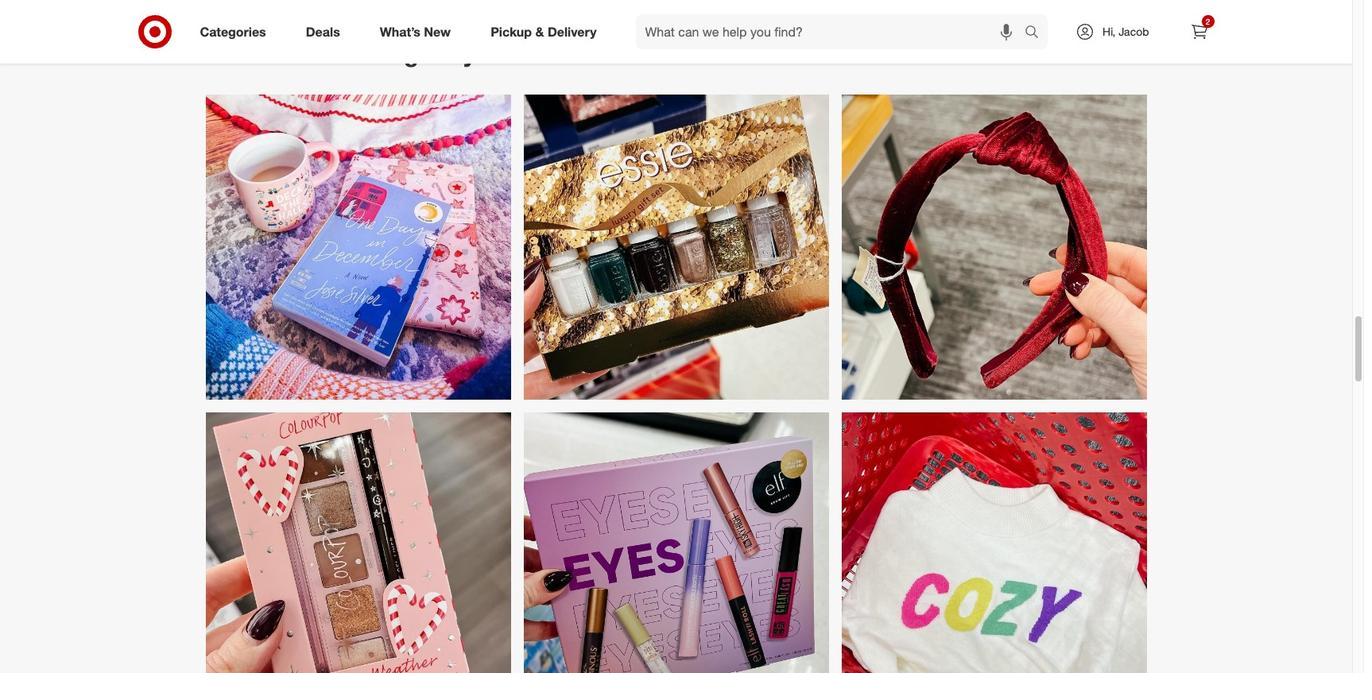 Task type: locate. For each thing, give the bounding box(es) containing it.
&
[[536, 24, 544, 39]]

what's new in #targetstyle
[[199, 40, 495, 69]]

search button
[[1018, 14, 1056, 52]]

0 vertical spatial what's
[[380, 24, 421, 39]]

2 link
[[1182, 14, 1217, 49]]

jacob
[[1119, 25, 1150, 38]]

1 vertical spatial what's
[[199, 40, 273, 69]]

pickup
[[491, 24, 532, 39]]

1 horizontal spatial what's
[[380, 24, 421, 39]]

hi,
[[1103, 25, 1116, 38]]

delivery
[[548, 24, 597, 39]]

what's new
[[380, 24, 451, 39]]

user image by @twotargetmoms image
[[524, 94, 829, 400], [842, 94, 1147, 400], [206, 412, 511, 674], [524, 412, 829, 674], [842, 412, 1147, 674]]

what's for what's new in #targetstyle
[[199, 40, 273, 69]]

user image by @kayimreading image
[[206, 94, 511, 400]]

0 horizontal spatial what's
[[199, 40, 273, 69]]

deals link
[[292, 14, 360, 49]]

what's down categories
[[199, 40, 273, 69]]

what's up #targetstyle
[[380, 24, 421, 39]]

pickup & delivery
[[491, 24, 597, 39]]

search
[[1018, 25, 1056, 41]]

in
[[331, 40, 351, 69]]

what's
[[380, 24, 421, 39], [199, 40, 273, 69]]

What can we help you find? suggestions appear below search field
[[636, 14, 1029, 49]]



Task type: vqa. For each thing, say whether or not it's contained in the screenshot.
middle Helpful  (0)
no



Task type: describe. For each thing, give the bounding box(es) containing it.
hi, jacob
[[1103, 25, 1150, 38]]

deals
[[306, 24, 340, 39]]

categories
[[200, 24, 266, 39]]

2
[[1206, 17, 1211, 26]]

what's for what's new
[[380, 24, 421, 39]]

new
[[279, 40, 325, 69]]

new
[[424, 24, 451, 39]]

categories link
[[187, 14, 286, 49]]

#targetstyle
[[357, 40, 495, 69]]

what's new link
[[366, 14, 471, 49]]

pickup & delivery link
[[477, 14, 617, 49]]



